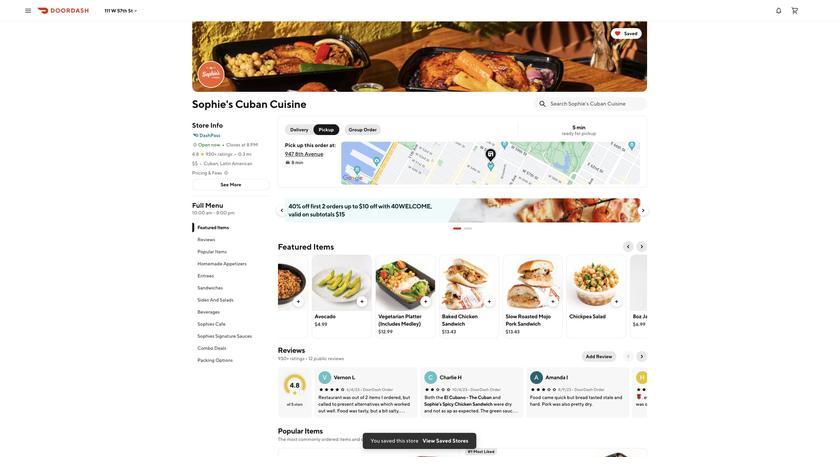 Task type: locate. For each thing, give the bounding box(es) containing it.
items inside "popular items the most commonly ordered items and dishes from this store"
[[305, 427, 323, 435]]

0 horizontal spatial add item to cart image
[[296, 299, 301, 304]]

8th
[[295, 151, 304, 157]]

combo
[[198, 346, 214, 351]]

0 vertical spatial 930+
[[206, 152, 217, 157]]

930+ ratings •
[[206, 152, 236, 157]]

0.3
[[238, 152, 246, 157]]

on
[[302, 211, 309, 218]]

1 $13.43 from the left
[[442, 329, 456, 335]]

#1 most liked
[[468, 449, 495, 454]]

• left 12
[[306, 356, 308, 361]]

• doordash order right 6/4/23
[[361, 387, 393, 392]]

1 horizontal spatial sandwich
[[473, 402, 493, 407]]

items up reviews button
[[217, 225, 229, 230]]

sophie's cuban cuisine
[[192, 98, 307, 110]]

0 vertical spatial -
[[214, 210, 216, 216]]

v
[[323, 374, 327, 381]]

1 vertical spatial featured items
[[278, 242, 334, 251]]

8 right at
[[247, 142, 250, 148]]

h right "charlie" at the bottom right
[[458, 374, 462, 381]]

saved
[[625, 31, 638, 36], [437, 438, 452, 444]]

6/4/23
[[347, 387, 360, 392]]

0 horizontal spatial previous button of carousel image
[[279, 208, 285, 213]]

doordash for v
[[363, 387, 382, 392]]

0 horizontal spatial reviews
[[198, 237, 215, 242]]

• doordash order right 8/9/23
[[572, 387, 605, 392]]

popular inside button
[[198, 249, 214, 254]]

1 vertical spatial previous button of carousel image
[[626, 244, 631, 249]]

doordash right 6/4/23
[[363, 387, 382, 392]]

1 vertical spatial 8
[[292, 160, 295, 165]]

am
[[206, 210, 213, 216]]

ratings up latin
[[218, 152, 232, 157]]

0 horizontal spatial 8
[[247, 142, 250, 148]]

2 add item to cart image from the left
[[487, 299, 492, 304]]

1 horizontal spatial doordash
[[471, 387, 489, 392]]

0 vertical spatial saved
[[625, 31, 638, 36]]

0 horizontal spatial popular
[[198, 249, 214, 254]]

doordash for a
[[575, 387, 593, 392]]

the
[[470, 395, 477, 400], [278, 437, 286, 442]]

homemade
[[198, 261, 223, 267]]

homemade appetizers button
[[192, 258, 270, 270]]

1 horizontal spatial ratings
[[290, 356, 305, 361]]

1 horizontal spatial add item to cart image
[[423, 299, 429, 304]]

this up avenue
[[305, 142, 314, 149]]

Item Search search field
[[551, 100, 642, 108]]

0 horizontal spatial -
[[214, 210, 216, 216]]

• doordash order
[[361, 387, 393, 392], [468, 387, 501, 392], [572, 387, 605, 392]]

reviews for reviews 930+ ratings • 12 public reviews
[[278, 346, 305, 355]]

1 vertical spatial chicken
[[455, 402, 472, 407]]

now
[[211, 142, 220, 148]]

add item to cart image
[[296, 299, 301, 304], [487, 299, 492, 304], [551, 299, 556, 304]]

40%
[[289, 203, 301, 210]]

0 vertical spatial sophie's
[[192, 98, 233, 110]]

$$
[[192, 161, 198, 166]]

ratings
[[218, 152, 232, 157], [290, 356, 305, 361]]

0 vertical spatial chicken
[[458, 313, 478, 320]]

slow
[[506, 313, 517, 320]]

add item to cart image for vegetarian platter (includes medley)
[[423, 299, 429, 304]]

featured items heading
[[278, 241, 334, 252]]

1 • doordash order from the left
[[361, 387, 393, 392]]

store
[[395, 437, 406, 442], [407, 438, 419, 444]]

ratings down reviews link
[[290, 356, 305, 361]]

for
[[575, 131, 581, 136]]

1 vertical spatial the
[[278, 437, 286, 442]]

1 horizontal spatial popular
[[278, 427, 304, 435]]

1 vertical spatial cuban
[[478, 395, 492, 400]]

1 vertical spatial reviews
[[278, 346, 305, 355]]

avocado $4.99
[[315, 313, 336, 327]]

featured items down on at left top
[[278, 242, 334, 251]]

$13.43 down pork
[[506, 329, 520, 335]]

0 horizontal spatial min
[[296, 160, 304, 165]]

0 vertical spatial 5
[[573, 124, 576, 131]]

• right 6/4/23
[[361, 387, 362, 392]]

1 horizontal spatial previous button of carousel image
[[626, 244, 631, 249]]

930+
[[206, 152, 217, 157], [278, 356, 289, 361]]

sophies
[[198, 322, 215, 327], [198, 334, 215, 339]]

1 horizontal spatial reviews
[[278, 346, 305, 355]]

add item to cart image for baked
[[487, 299, 492, 304]]

0 vertical spatial popular
[[198, 249, 214, 254]]

4.8 up of 5 stars
[[290, 381, 300, 389]]

sophie's cuban cuisine image
[[192, 21, 648, 92], [198, 62, 224, 87]]

off right $10
[[370, 203, 378, 210]]

1 vertical spatial ratings
[[290, 356, 305, 361]]

previous image
[[626, 354, 631, 359]]

2 horizontal spatial • doordash order
[[572, 387, 605, 392]]

h down next icon
[[641, 374, 645, 381]]

chickpea salad image
[[567, 255, 626, 311]]

1 vertical spatial sophies
[[198, 334, 215, 339]]

1 vertical spatial featured
[[278, 242, 312, 251]]

0 horizontal spatial off
[[302, 203, 310, 210]]

reviews
[[198, 237, 215, 242], [278, 346, 305, 355]]

reviews link
[[278, 346, 305, 355]]

reviews inside button
[[198, 237, 215, 242]]

this inside pick up this order at: 947 8th avenue
[[305, 142, 314, 149]]

cuban,
[[204, 161, 219, 166]]

reviews for reviews
[[198, 237, 215, 242]]

avocado image
[[312, 255, 372, 311]]

0 vertical spatial sophies
[[198, 322, 215, 327]]

popular items the most commonly ordered items and dishes from this store
[[278, 427, 406, 442]]

map region
[[333, 100, 677, 185]]

sandwich
[[442, 321, 465, 327], [518, 321, 541, 327], [473, 402, 493, 407]]

most
[[474, 449, 483, 454]]

order methods option group
[[285, 124, 340, 135]]

1 horizontal spatial min
[[577, 124, 586, 131]]

off up on at left top
[[302, 203, 310, 210]]

0 horizontal spatial 5
[[291, 402, 294, 407]]

medley)
[[402, 321, 421, 327]]

combo deals button
[[192, 342, 270, 354]]

2 doordash from the left
[[471, 387, 489, 392]]

• doordash order for a
[[572, 387, 605, 392]]

0 horizontal spatial up
[[297, 142, 304, 149]]

1 horizontal spatial • doordash order
[[468, 387, 501, 392]]

0 vertical spatial 4.8
[[192, 152, 199, 157]]

0 vertical spatial reviews
[[198, 237, 215, 242]]

930+ down reviews link
[[278, 356, 289, 361]]

baked chicken sandwich $13.43
[[442, 313, 478, 335]]

review
[[597, 354, 613, 359]]

0 vertical spatial 8
[[247, 142, 250, 148]]

min for 8
[[296, 160, 304, 165]]

1 vertical spatial saved
[[437, 438, 452, 444]]

2 horizontal spatial doordash
[[575, 387, 593, 392]]

min
[[577, 124, 586, 131], [296, 160, 304, 165]]

chicken down el cubano - the cuban button at the bottom of page
[[455, 402, 472, 407]]

0 horizontal spatial featured items
[[198, 225, 229, 230]]

reviews inside 'reviews 930+ ratings • 12 public reviews'
[[278, 346, 305, 355]]

2 horizontal spatial add item to cart image
[[614, 299, 620, 304]]

0 vertical spatial previous button of carousel image
[[279, 208, 285, 213]]

sophies down beverages
[[198, 322, 215, 327]]

reviews button
[[192, 234, 270, 246]]

st
[[128, 8, 133, 13]]

the left most
[[278, 437, 286, 442]]

1 horizontal spatial this
[[387, 437, 394, 442]]

featured down valid
[[278, 242, 312, 251]]

0 horizontal spatial 4.8
[[192, 152, 199, 157]]

baked chicken sandwich image
[[440, 255, 499, 311]]

1 horizontal spatial store
[[407, 438, 419, 444]]

to
[[353, 203, 358, 210]]

1 horizontal spatial up
[[345, 203, 352, 210]]

0 horizontal spatial featured
[[198, 225, 217, 230]]

sandwich down roasted
[[518, 321, 541, 327]]

popular up most
[[278, 427, 304, 435]]

0 horizontal spatial saved
[[437, 438, 452, 444]]

min down the 8th
[[296, 160, 304, 165]]

add item to cart image
[[360, 299, 365, 304], [423, 299, 429, 304], [614, 299, 620, 304]]

salad
[[593, 313, 606, 320]]

5 left 'pickup'
[[573, 124, 576, 131]]

1 doordash from the left
[[363, 387, 382, 392]]

jar
[[643, 313, 650, 320]]

avenue
[[305, 151, 324, 157]]

1 horizontal spatial 4.8
[[290, 381, 300, 389]]

930+ up cuban,
[[206, 152, 217, 157]]

0 vertical spatial featured
[[198, 225, 217, 230]]

1 vertical spatial 5
[[291, 402, 294, 407]]

• doordash order for c
[[468, 387, 501, 392]]

vegetarian platter (includes medley) image
[[376, 255, 435, 311]]

1 horizontal spatial the
[[470, 395, 477, 400]]

0 horizontal spatial store
[[395, 437, 406, 442]]

saved
[[381, 438, 396, 444]]

$13.43 inside slow roasted mojo pork sandwich $13.43
[[506, 329, 520, 335]]

1 sophies from the top
[[198, 322, 215, 327]]

0 items, open order cart image
[[792, 7, 800, 15]]

1 vertical spatial 930+
[[278, 356, 289, 361]]

at:
[[330, 142, 336, 149]]

slow roasted mojo pork sandwich $13.43
[[506, 313, 551, 335]]

1 add item to cart image from the left
[[360, 299, 365, 304]]

1 horizontal spatial saved
[[625, 31, 638, 36]]

1 horizontal spatial h
[[641, 374, 645, 381]]

1 vertical spatial 4.8
[[290, 381, 300, 389]]

the right cubano
[[470, 395, 477, 400]]

sophies up combo
[[198, 334, 215, 339]]

0 horizontal spatial ratings
[[218, 152, 232, 157]]

2 add item to cart image from the left
[[423, 299, 429, 304]]

1 horizontal spatial sophie's
[[425, 402, 442, 407]]

2
[[322, 203, 326, 210]]

items up the "homemade appetizers"
[[215, 249, 227, 254]]

featured items down am
[[198, 225, 229, 230]]

add item to cart image for avocado
[[360, 299, 365, 304]]

chicken
[[458, 313, 478, 320], [455, 402, 472, 407]]

doordash up el cubano - the cuban button at the bottom of page
[[471, 387, 489, 392]]

0 vertical spatial ratings
[[218, 152, 232, 157]]

1 horizontal spatial add item to cart image
[[487, 299, 492, 304]]

3 • doordash order from the left
[[572, 387, 605, 392]]

at
[[242, 142, 246, 148]]

pickup
[[319, 127, 334, 132]]

store
[[192, 121, 209, 129]]

commonly
[[299, 437, 321, 442]]

5 right of at the left bottom of page
[[291, 402, 294, 407]]

1 horizontal spatial 5
[[573, 124, 576, 131]]

8 min
[[292, 160, 304, 165]]

0 horizontal spatial the
[[278, 437, 286, 442]]

baked
[[442, 313, 458, 320]]

sophies signature sauces button
[[192, 330, 270, 342]]

- right am
[[214, 210, 216, 216]]

featured down am
[[198, 225, 217, 230]]

1 horizontal spatial off
[[370, 203, 378, 210]]

12
[[309, 356, 313, 361]]

1 vertical spatial up
[[345, 203, 352, 210]]

pricing
[[192, 170, 207, 176]]

0 horizontal spatial • doordash order
[[361, 387, 393, 392]]

this for saved
[[397, 438, 406, 444]]

order for a
[[594, 387, 605, 392]]

0 horizontal spatial sandwich
[[442, 321, 465, 327]]

previous button of carousel image
[[279, 208, 285, 213], [626, 244, 631, 249]]

dashpass
[[200, 133, 221, 138]]

w
[[111, 8, 116, 13]]

4.8 up $$
[[192, 152, 199, 157]]

slow roasted mojo pork image
[[595, 448, 648, 457]]

sophies inside sophies cafe button
[[198, 322, 215, 327]]

powered by google image
[[343, 175, 363, 182]]

2 sophies from the top
[[198, 334, 215, 339]]

0 vertical spatial the
[[470, 395, 477, 400]]

items down subtotals
[[314, 242, 334, 251]]

2 horizontal spatial sandwich
[[518, 321, 541, 327]]

items up commonly
[[305, 427, 323, 435]]

0 horizontal spatial doordash
[[363, 387, 382, 392]]

2 $13.43 from the left
[[506, 329, 520, 335]]

this right saved
[[397, 438, 406, 444]]

1 horizontal spatial cuban
[[478, 395, 492, 400]]

doordash
[[363, 387, 382, 392], [471, 387, 489, 392], [575, 387, 593, 392]]

you
[[371, 438, 380, 444]]

1 horizontal spatial featured items
[[278, 242, 334, 251]]

3 add item to cart image from the left
[[614, 299, 620, 304]]

popular inside "popular items the most commonly ordered items and dishes from this store"
[[278, 427, 304, 435]]

1 vertical spatial -
[[467, 395, 469, 400]]

this right from
[[387, 437, 394, 442]]

1 horizontal spatial $13.43
[[506, 329, 520, 335]]

$13.43 down baked
[[442, 329, 456, 335]]

info
[[211, 121, 223, 129]]

• doordash order up el cubano - the cuban button at the bottom of page
[[468, 387, 501, 392]]

• right 8/9/23
[[572, 387, 574, 392]]

$12.99
[[379, 329, 393, 335]]

homemade appetizers
[[198, 261, 247, 267]]

min inside 5 min ready for pickup
[[577, 124, 586, 131]]

8 down 947
[[292, 160, 295, 165]]

0 horizontal spatial $13.43
[[442, 329, 456, 335]]

up inside pick up this order at: 947 8th avenue
[[297, 142, 304, 149]]

sandwich down baked
[[442, 321, 465, 327]]

0 vertical spatial up
[[297, 142, 304, 149]]

up up the 8th
[[297, 142, 304, 149]]

2 • doordash order from the left
[[468, 387, 501, 392]]

entrees button
[[192, 270, 270, 282]]

pick
[[285, 142, 296, 149]]

mi
[[246, 152, 252, 157]]

previous button of carousel image left next button of carousel image
[[626, 244, 631, 249]]

0 vertical spatial cuban
[[235, 98, 268, 110]]

of 5 stars
[[287, 402, 303, 407]]

up left to
[[345, 203, 352, 210]]

0 horizontal spatial add item to cart image
[[360, 299, 365, 304]]

full
[[192, 201, 204, 209]]

sandwich down el cubano - the cuban button at the bottom of page
[[473, 402, 493, 407]]

popular for popular items the most commonly ordered items and dishes from this store
[[278, 427, 304, 435]]

1 horizontal spatial featured
[[278, 242, 312, 251]]

chicken right baked
[[458, 313, 478, 320]]

$6.99
[[633, 322, 646, 327]]

1 vertical spatial popular
[[278, 427, 304, 435]]

store right from
[[395, 437, 406, 442]]

- right cubano
[[467, 395, 469, 400]]

store inside "popular items the most commonly ordered items and dishes from this store"
[[395, 437, 406, 442]]

store left view on the bottom of the page
[[407, 438, 419, 444]]

2 horizontal spatial this
[[397, 438, 406, 444]]

3 doordash from the left
[[575, 387, 593, 392]]

Delivery radio
[[285, 124, 318, 135]]

popular up homemade
[[198, 249, 214, 254]]

min right ready
[[577, 124, 586, 131]]

1 horizontal spatial -
[[467, 395, 469, 400]]

• left "0.3" on the top left of page
[[234, 152, 236, 157]]

• right now at top left
[[222, 142, 224, 148]]

1 vertical spatial sophie's
[[425, 402, 442, 407]]

sophies inside sophies signature sauces button
[[198, 334, 215, 339]]

add item to cart image inside chickpea salad button
[[614, 299, 620, 304]]

sophies for sophies signature sauces
[[198, 334, 215, 339]]

you saved this store
[[371, 438, 419, 444]]

doordash right 8/9/23
[[575, 387, 593, 392]]

previous button of carousel image left valid
[[279, 208, 285, 213]]

sophie's up info
[[192, 98, 233, 110]]

featured items
[[198, 225, 229, 230], [278, 242, 334, 251]]

0 horizontal spatial this
[[305, 142, 314, 149]]

3 add item to cart image from the left
[[551, 299, 556, 304]]

open menu image
[[24, 7, 32, 15]]

2 horizontal spatial add item to cart image
[[551, 299, 556, 304]]

$13.43 inside baked chicken sandwich $13.43
[[442, 329, 456, 335]]

group order button
[[345, 124, 381, 135]]

1 vertical spatial min
[[296, 160, 304, 165]]

more
[[230, 182, 241, 187]]

5 inside 5 min ready for pickup
[[573, 124, 576, 131]]

1 horizontal spatial 930+
[[278, 356, 289, 361]]

0 vertical spatial min
[[577, 124, 586, 131]]

sophie's left spicy
[[425, 402, 442, 407]]



Task type: vqa. For each thing, say whether or not it's contained in the screenshot.


Task type: describe. For each thing, give the bounding box(es) containing it.
vegetarian
[[379, 313, 405, 320]]

items inside button
[[215, 249, 227, 254]]

1 horizontal spatial 8
[[292, 160, 295, 165]]

items inside heading
[[314, 242, 334, 251]]

chickpea salad
[[570, 313, 606, 320]]

l
[[352, 374, 355, 381]]

sandwiches button
[[192, 282, 270, 294]]

select promotional banner element
[[453, 223, 472, 235]]

sandwich inside el cubano - the cuban sophie's spicy chicken sandwich
[[473, 402, 493, 407]]

featured inside heading
[[278, 242, 312, 251]]

moro rice image
[[249, 255, 308, 311]]

sides
[[198, 297, 209, 303]]

$$ • cuban, latin american
[[192, 161, 253, 166]]

sandwich inside slow roasted mojo pork sandwich $13.43
[[518, 321, 541, 327]]

spicy
[[443, 402, 454, 407]]

10:00
[[192, 210, 205, 216]]

roasted
[[518, 313, 538, 320]]

1 add item to cart image from the left
[[296, 299, 301, 304]]

pricing & fees button
[[192, 170, 229, 176]]

40% off first 2 orders up to $10 off with 40welcome, valid on subtotals $15
[[289, 203, 432, 218]]

appetizers
[[224, 261, 247, 267]]

sophies cafe
[[198, 322, 226, 327]]

avocado
[[315, 313, 336, 320]]

next image
[[640, 354, 645, 359]]

this for up
[[305, 142, 314, 149]]

a
[[535, 374, 539, 381]]

sandwiches
[[198, 285, 223, 291]]

0 horizontal spatial sophie's
[[192, 98, 233, 110]]

• inside 'reviews 930+ ratings • 12 public reviews'
[[306, 356, 308, 361]]

- inside el cubano - the cuban sophie's spicy chicken sandwich
[[467, 395, 469, 400]]

vegetarian platter (includes medley) $12.99
[[379, 313, 422, 335]]

chicken inside el cubano - the cuban sophie's spicy chicken sandwich
[[455, 402, 472, 407]]

8oz
[[633, 313, 642, 320]]

this inside "popular items the most commonly ordered items and dishes from this store"
[[387, 437, 394, 442]]

10/4/23
[[453, 387, 468, 392]]

pickup
[[582, 131, 597, 136]]

2 off from the left
[[370, 203, 378, 210]]

orders
[[327, 203, 344, 210]]

packing options
[[198, 358, 233, 363]]

• doordash order for v
[[361, 387, 393, 392]]

next button of carousel image
[[641, 208, 646, 213]]

el cubano - the cuban image
[[408, 448, 460, 457]]

cuban inside el cubano - the cuban sophie's spicy chicken sandwich
[[478, 395, 492, 400]]

5 min ready for pickup
[[562, 124, 597, 136]]

the inside el cubano - the cuban sophie's spicy chicken sandwich
[[470, 395, 477, 400]]

add review
[[586, 354, 613, 359]]

items
[[340, 437, 351, 442]]

the inside "popular items the most commonly ordered items and dishes from this store"
[[278, 437, 286, 442]]

&
[[208, 170, 211, 176]]

next button of carousel image
[[640, 244, 645, 249]]

stars
[[295, 402, 303, 407]]

popular items button
[[192, 246, 270, 258]]

green
[[651, 313, 666, 320]]

$10
[[359, 203, 369, 210]]

up inside 40% off first 2 orders up to $10 off with 40welcome, valid on subtotals $15
[[345, 203, 352, 210]]

saved inside saved button
[[625, 31, 638, 36]]

latin
[[220, 161, 231, 166]]

public
[[314, 356, 327, 361]]

ratings inside 'reviews 930+ ratings • 12 public reviews'
[[290, 356, 305, 361]]

entrees
[[198, 273, 214, 279]]

- inside full menu 10:00 am - 8:00 pm
[[214, 210, 216, 216]]

from
[[376, 437, 386, 442]]

platter
[[406, 313, 422, 320]]

vernon l
[[334, 374, 355, 381]]

combo deals
[[198, 346, 226, 351]]

and
[[210, 297, 219, 303]]

sophie's inside el cubano - the cuban sophie's spicy chicken sandwich
[[425, 402, 442, 407]]

1 off from the left
[[302, 203, 310, 210]]

beverages button
[[192, 306, 270, 318]]

0.3 mi
[[238, 152, 252, 157]]

saved inside the view saved stores button
[[437, 438, 452, 444]]

chicken inside baked chicken sandwich $13.43
[[458, 313, 478, 320]]

947 8th avenue link
[[285, 151, 324, 157]]

$4.99
[[315, 322, 328, 327]]

view saved stores button
[[423, 438, 469, 445]]

8/9/23
[[559, 387, 572, 392]]

• up el cubano - the cuban button at the bottom of page
[[468, 387, 470, 392]]

see
[[221, 182, 229, 187]]

sophie's spicy chicken sandwich button
[[425, 401, 493, 408]]

open
[[198, 142, 211, 148]]

pork
[[506, 321, 517, 327]]

popular for popular items
[[198, 249, 214, 254]]

chickpea
[[570, 313, 592, 320]]

Pickup radio
[[314, 124, 340, 135]]

40welcome,
[[391, 203, 432, 210]]

111
[[105, 8, 110, 13]]

fees
[[212, 170, 222, 176]]

0 vertical spatial featured items
[[198, 225, 229, 230]]

see more button
[[193, 179, 270, 190]]

0 horizontal spatial cuban
[[235, 98, 268, 110]]

sandwich inside baked chicken sandwich $13.43
[[442, 321, 465, 327]]

most
[[287, 437, 298, 442]]

8oz jar green sauce image
[[631, 255, 690, 311]]

57th
[[117, 8, 127, 13]]

mojo
[[539, 313, 551, 320]]

salads
[[220, 297, 234, 303]]

order for v
[[382, 387, 393, 392]]

order inside button
[[364, 127, 377, 132]]

930+ inside 'reviews 930+ ratings • 12 public reviews'
[[278, 356, 289, 361]]

see more
[[221, 182, 241, 187]]

signature
[[215, 334, 236, 339]]

min for 5
[[577, 124, 586, 131]]

cuisine
[[270, 98, 307, 110]]

• right $$
[[200, 161, 202, 166]]

pick up this order at: 947 8th avenue
[[285, 142, 336, 157]]

order for c
[[490, 387, 501, 392]]

liked
[[484, 449, 495, 454]]

8:00
[[216, 210, 227, 216]]

sophies for sophies cafe
[[198, 322, 215, 327]]

(includes
[[379, 321, 401, 327]]

0 horizontal spatial 930+
[[206, 152, 217, 157]]

ready
[[562, 131, 574, 136]]

pm
[[251, 142, 258, 148]]

menu
[[205, 201, 223, 209]]

111 w 57th st button
[[105, 8, 138, 13]]

add review button
[[582, 351, 617, 362]]

sides and salads
[[198, 297, 234, 303]]

chickpea salad button
[[567, 255, 627, 339]]

notification bell image
[[775, 7, 783, 15]]

doordash for c
[[471, 387, 489, 392]]

slow roasted mojo pork sandwich image
[[503, 255, 563, 311]]

american
[[232, 161, 253, 166]]

charlie h
[[440, 374, 462, 381]]

sides and salads button
[[192, 294, 270, 306]]

add item to cart image for slow
[[551, 299, 556, 304]]

first
[[311, 203, 321, 210]]

full menu 10:00 am - 8:00 pm
[[192, 201, 235, 216]]

#1
[[468, 449, 473, 454]]

cafe
[[215, 322, 226, 327]]

pricing & fees
[[192, 170, 222, 176]]

group
[[349, 127, 363, 132]]

0 horizontal spatial h
[[458, 374, 462, 381]]



